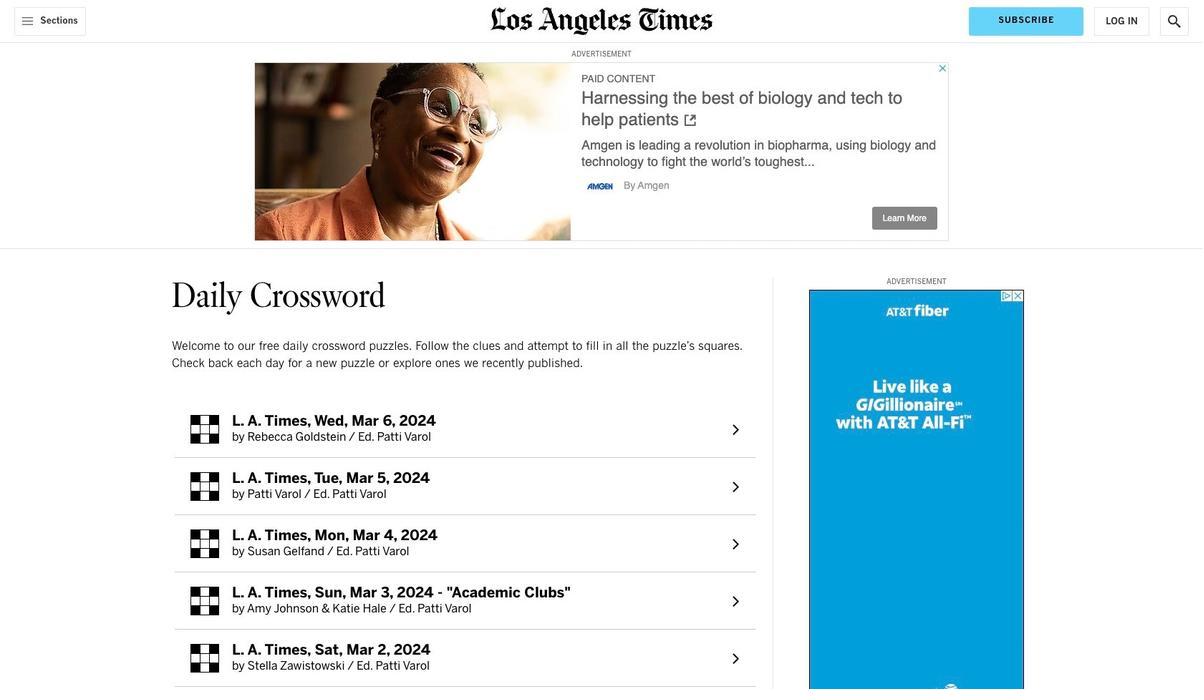 Task type: vqa. For each thing, say whether or not it's contained in the screenshot.
Lions
no



Task type: describe. For each thing, give the bounding box(es) containing it.
1 vertical spatial advertisement element
[[810, 290, 1025, 690]]

home page image
[[491, 7, 713, 35]]



Task type: locate. For each thing, give the bounding box(es) containing it.
0 vertical spatial advertisement element
[[254, 62, 949, 241]]

advertisement element
[[254, 62, 949, 241], [810, 290, 1025, 690]]



